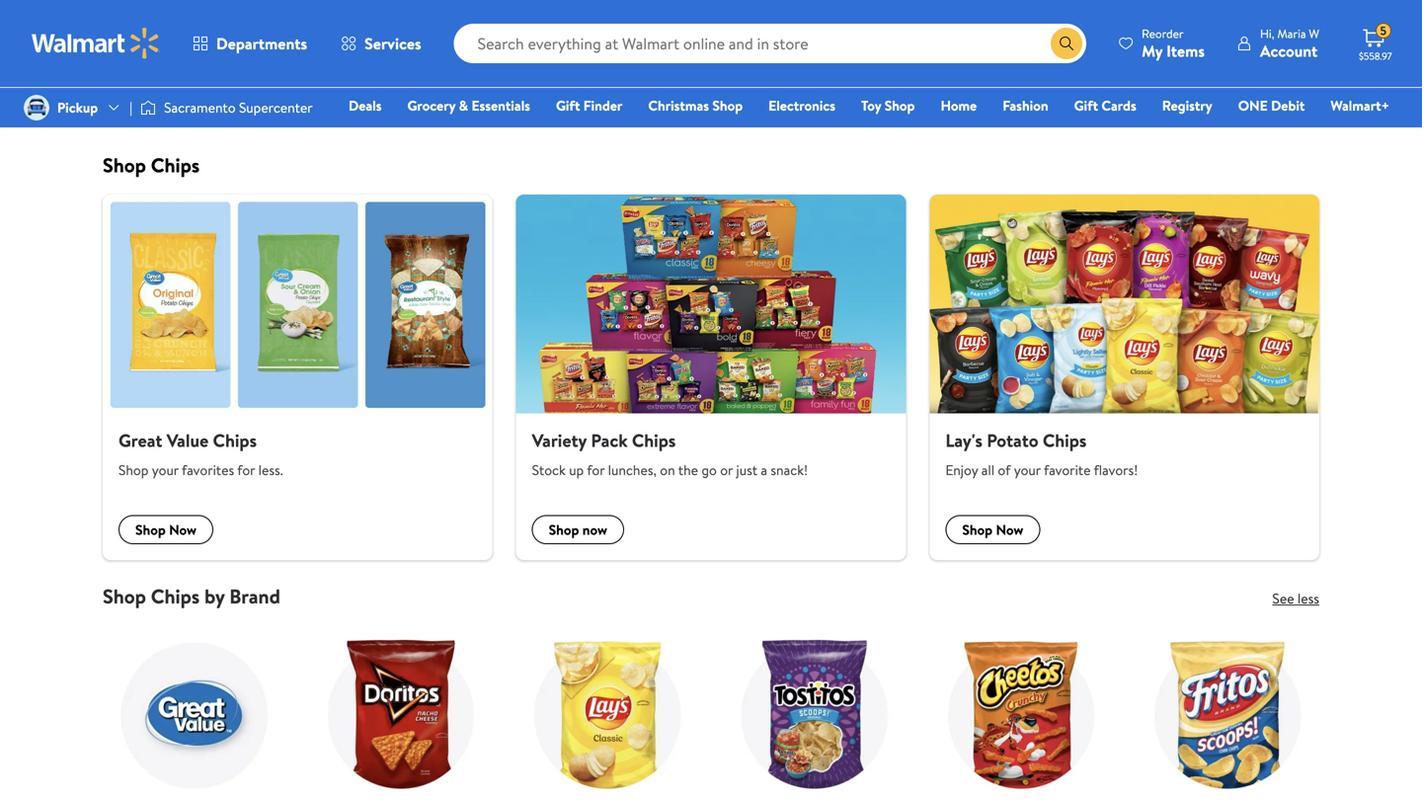Task type: vqa. For each thing, say whether or not it's contained in the screenshot.
Walmart.com
no



Task type: describe. For each thing, give the bounding box(es) containing it.
grocery & essentials link
[[399, 95, 539, 116]]

cards
[[1102, 96, 1137, 115]]

chips for lay's
[[1043, 428, 1087, 453]]

walmart+ link
[[1322, 95, 1399, 116]]

account
[[1261, 40, 1318, 62]]

your inside great value chips shop your favorites for less.
[[152, 460, 179, 480]]

gift cards
[[1075, 96, 1137, 115]]

christmas
[[649, 96, 709, 115]]

registry link
[[1154, 95, 1222, 116]]

lay's
[[946, 428, 983, 453]]

gift for gift finder
[[556, 96, 580, 115]]

supercenter
[[239, 98, 313, 117]]

hi,
[[1261, 25, 1275, 42]]

for inside great value chips shop your favorites for less.
[[237, 460, 255, 480]]

fashion link
[[994, 95, 1058, 116]]

shop inside great value chips shop your favorites for less.
[[119, 460, 149, 480]]

all
[[982, 460, 995, 480]]

hi, maria w account
[[1261, 25, 1320, 62]]

christmas shop
[[649, 96, 743, 115]]

fashion
[[1003, 96, 1049, 115]]

shop now for potato
[[963, 520, 1024, 539]]

electronics link
[[760, 95, 845, 116]]

reorder
[[1142, 25, 1184, 42]]

or
[[721, 460, 733, 480]]

see
[[1273, 589, 1295, 608]]

toy shop
[[862, 96, 915, 115]]

walmart image
[[32, 28, 160, 59]]

pickup
[[57, 98, 98, 117]]

now for potato
[[996, 520, 1024, 539]]

walmart+
[[1331, 96, 1390, 115]]

great value chips shop your favorites for less.
[[119, 428, 283, 480]]

&
[[459, 96, 468, 115]]

one
[[1239, 96, 1268, 115]]

toy shop link
[[853, 95, 924, 116]]

departments
[[216, 33, 307, 54]]

go
[[702, 460, 717, 480]]

sacramento
[[164, 98, 236, 117]]

lunches,
[[608, 460, 657, 480]]

favorite
[[1044, 460, 1091, 480]]

your inside lay's potato chips enjoy all of your favorite flavors!
[[1015, 460, 1041, 480]]

2 list from the top
[[91, 608, 1332, 803]]

 image for pickup
[[24, 95, 49, 121]]

snack!
[[771, 460, 808, 480]]

shop left by
[[103, 582, 146, 610]]

one debit link
[[1230, 95, 1315, 116]]

departments button
[[176, 20, 324, 67]]

variety
[[532, 428, 587, 453]]

by
[[205, 582, 225, 610]]

on
[[660, 460, 676, 480]]

lay's potato chips enjoy all of your favorite flavors!
[[946, 428, 1139, 480]]

stock
[[532, 460, 566, 480]]

brand
[[230, 582, 281, 610]]

enjoy
[[946, 460, 979, 480]]

flavors!
[[1094, 460, 1139, 480]]

registry
[[1163, 96, 1213, 115]]

chips for variety
[[632, 428, 676, 453]]

home link
[[932, 95, 986, 116]]

chips left by
[[151, 582, 200, 610]]



Task type: locate. For each thing, give the bounding box(es) containing it.
shop right the christmas
[[713, 96, 743, 115]]

shop inside lay's potato chips list item
[[963, 520, 993, 539]]

1 vertical spatial list
[[91, 608, 1332, 803]]

less.
[[258, 460, 283, 480]]

0 vertical spatial list
[[91, 195, 1332, 560]]

reorder my items
[[1142, 25, 1205, 62]]

2 now from the left
[[996, 520, 1024, 539]]

0 horizontal spatial gift
[[556, 96, 580, 115]]

1 list from the top
[[91, 195, 1332, 560]]

my
[[1142, 40, 1163, 62]]

now down favorites
[[169, 520, 197, 539]]

for
[[237, 460, 255, 480], [587, 460, 605, 480]]

shop down great
[[119, 460, 149, 480]]

1 now from the left
[[169, 520, 197, 539]]

lay's potato chips list item
[[918, 195, 1332, 560]]

1 your from the left
[[152, 460, 179, 480]]

chips inside lay's potato chips enjoy all of your favorite flavors!
[[1043, 428, 1087, 453]]

items
[[1167, 40, 1205, 62]]

see less button
[[1273, 589, 1320, 608]]

1 horizontal spatial shop now
[[963, 520, 1024, 539]]

potato
[[987, 428, 1039, 453]]

shop down all
[[963, 520, 993, 539]]

now inside lay's potato chips list item
[[996, 520, 1024, 539]]

chips inside great value chips shop your favorites for less.
[[213, 428, 257, 453]]

Search search field
[[454, 24, 1087, 63]]

for inside variety pack chips stock up for lunches, on the go or just a snack!
[[587, 460, 605, 480]]

1 horizontal spatial for
[[587, 460, 605, 480]]

gift finder link
[[547, 95, 632, 116]]

chips up on
[[632, 428, 676, 453]]

0 horizontal spatial for
[[237, 460, 255, 480]]

shop now inside great value chips list item
[[135, 520, 197, 539]]

2 your from the left
[[1015, 460, 1041, 480]]

|
[[130, 98, 132, 117]]

grocery
[[408, 96, 456, 115]]

electronics
[[769, 96, 836, 115]]

of
[[998, 460, 1011, 480]]

 image left the pickup
[[24, 95, 49, 121]]

now for value
[[169, 520, 197, 539]]

up
[[569, 460, 584, 480]]

Walmart Site-Wide search field
[[454, 24, 1087, 63]]

toy
[[862, 96, 882, 115]]

1 horizontal spatial now
[[996, 520, 1024, 539]]

favorites
[[182, 460, 234, 480]]

home
[[941, 96, 977, 115]]

shop inside variety pack chips "list item"
[[549, 520, 579, 539]]

now down of
[[996, 520, 1024, 539]]

variety pack chips list item
[[505, 195, 918, 560]]

chips inside variety pack chips stock up for lunches, on the go or just a snack!
[[632, 428, 676, 453]]

search icon image
[[1059, 36, 1075, 51]]

great value chips list item
[[91, 195, 505, 560]]

see less
[[1273, 589, 1320, 608]]

gift
[[556, 96, 580, 115], [1075, 96, 1099, 115]]

 image right |
[[140, 98, 156, 118]]

0 horizontal spatial your
[[152, 460, 179, 480]]

sacramento supercenter
[[164, 98, 313, 117]]

grocery & essentials
[[408, 96, 531, 115]]

your
[[152, 460, 179, 480], [1015, 460, 1041, 480]]

chips up favorites
[[213, 428, 257, 453]]

w
[[1310, 25, 1320, 42]]

0 horizontal spatial shop now
[[135, 520, 197, 539]]

2 for from the left
[[587, 460, 605, 480]]

shop down |
[[103, 151, 146, 179]]

2 gift from the left
[[1075, 96, 1099, 115]]

gift left the cards in the top of the page
[[1075, 96, 1099, 115]]

deals link
[[340, 95, 391, 116]]

gift for gift cards
[[1075, 96, 1099, 115]]

chips up favorite
[[1043, 428, 1087, 453]]

just
[[737, 460, 758, 480]]

your down value
[[152, 460, 179, 480]]

shop now
[[549, 520, 608, 539]]

1 horizontal spatial your
[[1015, 460, 1041, 480]]

list containing great value chips
[[91, 195, 1332, 560]]

 image
[[24, 95, 49, 121], [140, 98, 156, 118]]

one debit
[[1239, 96, 1306, 115]]

1 horizontal spatial  image
[[140, 98, 156, 118]]

value
[[167, 428, 209, 453]]

shop now inside lay's potato chips list item
[[963, 520, 1024, 539]]

maria
[[1278, 25, 1307, 42]]

gift cards link
[[1066, 95, 1146, 116]]

shop up shop chips by brand
[[135, 520, 166, 539]]

0 horizontal spatial  image
[[24, 95, 49, 121]]

great
[[119, 428, 162, 453]]

for left less. at the left of page
[[237, 460, 255, 480]]

gift left finder
[[556, 96, 580, 115]]

essentials
[[472, 96, 531, 115]]

finder
[[584, 96, 623, 115]]

your right of
[[1015, 460, 1041, 480]]

2 shop now from the left
[[963, 520, 1024, 539]]

shop left now
[[549, 520, 579, 539]]

0 horizontal spatial now
[[169, 520, 197, 539]]

for right up
[[587, 460, 605, 480]]

now
[[583, 520, 608, 539]]

shop chips
[[103, 151, 200, 179]]

deals
[[349, 96, 382, 115]]

shop now for value
[[135, 520, 197, 539]]

shop now down all
[[963, 520, 1024, 539]]

the
[[679, 460, 699, 480]]

now
[[169, 520, 197, 539], [996, 520, 1024, 539]]

5
[[1381, 22, 1387, 39]]

shop now
[[135, 520, 197, 539], [963, 520, 1024, 539]]

gift finder
[[556, 96, 623, 115]]

shop
[[713, 96, 743, 115], [885, 96, 915, 115], [103, 151, 146, 179], [119, 460, 149, 480], [135, 520, 166, 539], [549, 520, 579, 539], [963, 520, 993, 539], [103, 582, 146, 610]]

shop now up shop chips by brand
[[135, 520, 197, 539]]

services button
[[324, 20, 438, 67]]

 image for sacramento supercenter
[[140, 98, 156, 118]]

shop right toy
[[885, 96, 915, 115]]

pack
[[591, 428, 628, 453]]

1 for from the left
[[237, 460, 255, 480]]

list
[[91, 195, 1332, 560], [91, 608, 1332, 803]]

shop chips by brand
[[103, 582, 281, 610]]

christmas shop link
[[640, 95, 752, 116]]

less
[[1298, 589, 1320, 608]]

debit
[[1272, 96, 1306, 115]]

chips down sacramento on the top of the page
[[151, 151, 200, 179]]

chips
[[151, 151, 200, 179], [213, 428, 257, 453], [632, 428, 676, 453], [1043, 428, 1087, 453], [151, 582, 200, 610]]

services
[[365, 33, 422, 54]]

1 horizontal spatial gift
[[1075, 96, 1099, 115]]

a
[[761, 460, 768, 480]]

variety pack chips stock up for lunches, on the go or just a snack!
[[532, 428, 808, 480]]

$558.97
[[1360, 49, 1393, 63]]

now inside great value chips list item
[[169, 520, 197, 539]]

1 gift from the left
[[556, 96, 580, 115]]

chips for great
[[213, 428, 257, 453]]

1 shop now from the left
[[135, 520, 197, 539]]



